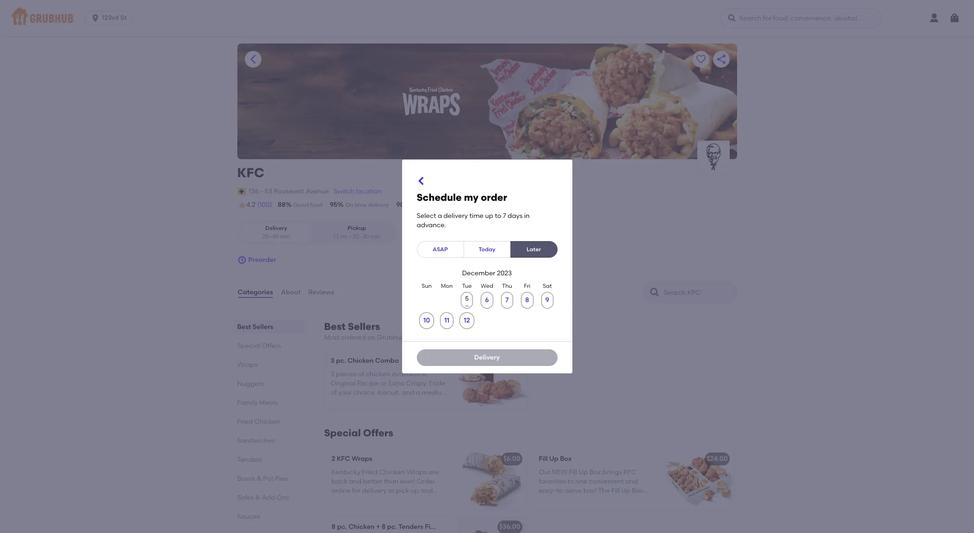 Task type: vqa. For each thing, say whether or not it's contained in the screenshot.
Bowls, button
no



Task type: locate. For each thing, give the bounding box(es) containing it.
7 down thu
[[506, 296, 509, 304]]

order up select
[[434, 202, 449, 208]]

0 horizontal spatial sellers
[[253, 323, 273, 331]]

0 horizontal spatial delivery
[[265, 225, 287, 232]]

sat
[[543, 283, 552, 289]]

1 vertical spatial in
[[422, 370, 428, 378]]

delivery
[[265, 225, 287, 232], [474, 354, 500, 361]]

8
[[525, 296, 529, 304], [332, 523, 336, 531], [382, 523, 386, 531]]

wraps right 2
[[352, 455, 372, 463]]

2 kfc wraps image
[[457, 449, 526, 509]]

sun
[[422, 283, 432, 289]]

1 vertical spatial special offers
[[324, 427, 393, 439]]

min right 20–30
[[370, 233, 381, 240]]

wed
[[481, 283, 493, 289]]

min inside pickup 1.1 mi • 20–30 min
[[370, 233, 381, 240]]

fried chicken tab
[[237, 417, 302, 427]]

1 vertical spatial offers
[[363, 427, 393, 439]]

1 vertical spatial time
[[470, 212, 484, 220]]

0 horizontal spatial wraps
[[237, 361, 258, 369]]

3 pc. chicken combo
[[331, 357, 399, 365]]

best inside best sellers most ordered on grubhub
[[324, 321, 346, 332]]

0 horizontal spatial special
[[237, 342, 260, 350]]

food
[[310, 202, 322, 208]]

0 horizontal spatial 8
[[332, 523, 336, 531]]

in up the crispy,
[[422, 370, 428, 378]]

up
[[549, 455, 559, 463], [435, 523, 445, 531]]

delivery inside select a delivery time up to 7 days in advance.
[[444, 212, 468, 220]]

in inside 3 pieces of chicken available in original recipe or extra crispy,  1 side of your choice, biscuit, and a medium drink
[[422, 370, 428, 378]]

best up special offers tab
[[237, 323, 251, 331]]

88
[[278, 201, 286, 209]]

best inside best sellers 'tab'
[[237, 323, 251, 331]]

0 vertical spatial chicken
[[348, 357, 374, 365]]

delivery left $12.35
[[474, 354, 500, 361]]

1 horizontal spatial special
[[324, 427, 361, 439]]

sandwiches tab
[[237, 436, 302, 446]]

1 horizontal spatial delivery
[[474, 354, 500, 361]]

10 button
[[419, 312, 434, 329]]

1 horizontal spatial up
[[549, 455, 559, 463]]

time
[[355, 202, 367, 208], [470, 212, 484, 220]]

0 vertical spatial time
[[355, 202, 367, 208]]

0 vertical spatial offers
[[262, 342, 281, 350]]

0 horizontal spatial tenders
[[237, 456, 262, 464]]

about button
[[281, 276, 301, 309]]

1 vertical spatial 3
[[331, 370, 334, 378]]

on
[[345, 202, 353, 208]]

sellers inside best sellers most ordered on grubhub
[[348, 321, 380, 332]]

of
[[358, 370, 364, 378], [331, 389, 337, 397]]

1 vertical spatial 7
[[506, 296, 509, 304]]

& left add
[[255, 494, 260, 502]]

select a delivery time up to 7 days in advance.
[[417, 212, 530, 229]]

nuggets tab
[[237, 379, 302, 389]]

tenders right +
[[399, 523, 423, 531]]

0 horizontal spatial up
[[435, 523, 445, 531]]

0 vertical spatial special
[[237, 342, 260, 350]]

0 vertical spatial fill
[[539, 455, 548, 463]]

svg image inside 123rd st button
[[91, 13, 100, 23]]

8 left +
[[332, 523, 336, 531]]

tenders tab
[[237, 455, 302, 465]]

advance.
[[417, 221, 446, 229]]

1 horizontal spatial wraps
[[352, 455, 372, 463]]

your
[[338, 389, 352, 397]]

2 vertical spatial chicken
[[349, 523, 375, 531]]

best for best sellers most ordered on grubhub
[[324, 321, 346, 332]]

special
[[237, 342, 260, 350], [324, 427, 361, 439]]

in inside select a delivery time up to 7 days in advance.
[[524, 212, 530, 220]]

min inside the delivery 25–40 min
[[280, 233, 290, 240]]

2
[[332, 455, 335, 463]]

0 horizontal spatial special offers
[[237, 342, 281, 350]]

delivery
[[368, 202, 389, 208], [444, 212, 468, 220]]

order
[[481, 192, 507, 203], [434, 202, 449, 208]]

tue
[[462, 283, 472, 289]]

1 horizontal spatial offers
[[363, 427, 393, 439]]

delivery inside the delivery 25–40 min
[[265, 225, 287, 232]]

0 vertical spatial tenders
[[237, 456, 262, 464]]

chicken up pieces
[[348, 357, 374, 365]]

7 inside select a delivery time up to 7 days in advance.
[[503, 212, 506, 220]]

0 horizontal spatial in
[[422, 370, 428, 378]]

10
[[424, 317, 430, 324]]

bowls & pot pies tab
[[237, 474, 302, 484]]

special up 2
[[324, 427, 361, 439]]

90
[[396, 201, 404, 209]]

3 down most
[[331, 357, 335, 365]]

1 horizontal spatial kfc
[[337, 455, 350, 463]]

svg image
[[949, 12, 960, 24], [91, 13, 100, 23], [728, 13, 737, 23], [237, 256, 246, 265]]

$24.00
[[707, 455, 728, 463]]

1 min from the left
[[280, 233, 290, 240]]

order up the to
[[481, 192, 507, 203]]

roosevelt
[[274, 187, 304, 195]]

1 horizontal spatial a
[[438, 212, 442, 220]]

special offers tab
[[237, 341, 302, 351]]

0 vertical spatial delivery
[[265, 225, 287, 232]]

st
[[120, 14, 127, 22]]

0 horizontal spatial min
[[280, 233, 290, 240]]

1 vertical spatial fill
[[425, 523, 434, 531]]

7 button
[[501, 292, 513, 309]]

12
[[464, 317, 470, 324]]

tenders inside tenders tab
[[237, 456, 262, 464]]

0 vertical spatial of
[[358, 370, 364, 378]]

1 3 from the top
[[331, 357, 335, 365]]

kfc
[[237, 165, 264, 181], [337, 455, 350, 463]]

0 vertical spatial special offers
[[237, 342, 281, 350]]

to
[[495, 212, 501, 220]]

kfc up 136
[[237, 165, 264, 181]]

2 horizontal spatial 8
[[525, 296, 529, 304]]

7 right the to
[[503, 212, 506, 220]]

1.1
[[333, 233, 338, 240]]

8 inside 8 button
[[525, 296, 529, 304]]

1 horizontal spatial time
[[470, 212, 484, 220]]

wraps
[[237, 361, 258, 369], [352, 455, 372, 463]]

about
[[281, 288, 301, 296]]

asap button
[[417, 241, 464, 258]]

delivery for 95
[[368, 202, 389, 208]]

special offers up the 2 kfc wraps
[[324, 427, 393, 439]]

wraps tab
[[237, 360, 302, 370]]

6
[[485, 296, 489, 304]]

chicken inside tab
[[254, 418, 280, 426]]

delivery inside button
[[474, 354, 500, 361]]

0 horizontal spatial best
[[237, 323, 251, 331]]

crispy,
[[406, 379, 427, 387]]

delivery up the 25–40
[[265, 225, 287, 232]]

special down best sellers
[[237, 342, 260, 350]]

best up most
[[324, 321, 346, 332]]

1 horizontal spatial 8
[[382, 523, 386, 531]]

1 vertical spatial special
[[324, 427, 361, 439]]

$12.35
[[502, 355, 521, 363]]

star icon image
[[237, 200, 246, 210]]

december 2023
[[462, 270, 512, 277]]

special offers
[[237, 342, 281, 350], [324, 427, 393, 439]]

today button
[[464, 241, 511, 258]]

switch
[[334, 187, 355, 195]]

delivery down location
[[368, 202, 389, 208]]

0 horizontal spatial time
[[355, 202, 367, 208]]

offers inside tab
[[262, 342, 281, 350]]

8 right +
[[382, 523, 386, 531]]

delivery down schedule my order
[[444, 212, 468, 220]]

0 horizontal spatial a
[[416, 389, 420, 397]]

2 min from the left
[[370, 233, 381, 240]]

1 horizontal spatial of
[[358, 370, 364, 378]]

of up recipe at the left bottom of page
[[358, 370, 364, 378]]

sellers up on
[[348, 321, 380, 332]]

time right on at the top of the page
[[355, 202, 367, 208]]

pc. right +
[[387, 523, 397, 531]]

9 button
[[541, 292, 554, 309]]

extra
[[388, 379, 405, 387]]

0 vertical spatial 7
[[503, 212, 506, 220]]

delivery for delivery 25–40 min
[[265, 225, 287, 232]]

family meals tab
[[237, 398, 302, 408]]

fried
[[237, 418, 253, 426]]

schedule
[[417, 192, 462, 203]]

1 vertical spatial delivery
[[444, 212, 468, 220]]

1 horizontal spatial min
[[370, 233, 381, 240]]

1 vertical spatial of
[[331, 389, 337, 397]]

1 vertical spatial delivery
[[474, 354, 500, 361]]

sellers
[[348, 321, 380, 332], [253, 323, 273, 331]]

pc. up pieces
[[336, 357, 346, 365]]

0 horizontal spatial fill
[[425, 523, 434, 531]]

fill
[[539, 455, 548, 463], [425, 523, 434, 531]]

caret left icon image
[[247, 54, 258, 65]]

sauces
[[237, 513, 260, 521]]

3 left pieces
[[331, 370, 334, 378]]

pickup
[[348, 225, 366, 232]]

3 inside 3 pieces of chicken available in original recipe or extra crispy,  1 side of your choice, biscuit, and a medium drink
[[331, 370, 334, 378]]

0 vertical spatial delivery
[[368, 202, 389, 208]]

sides & add ons tab
[[237, 493, 302, 503]]

1 vertical spatial tenders
[[399, 523, 423, 531]]

25–40
[[262, 233, 279, 240]]

1 horizontal spatial delivery
[[444, 212, 468, 220]]

subscription pass image
[[237, 188, 247, 195]]

a
[[438, 212, 442, 220], [416, 389, 420, 397]]

& left "pot"
[[257, 475, 262, 483]]

avenue
[[306, 187, 329, 195]]

pc. left +
[[337, 523, 347, 531]]

mon
[[441, 283, 453, 289]]

0 vertical spatial wraps
[[237, 361, 258, 369]]

later
[[527, 246, 541, 253]]

95
[[330, 201, 337, 209]]

1 horizontal spatial sellers
[[348, 321, 380, 332]]

a up advance.
[[438, 212, 442, 220]]

location
[[356, 187, 382, 195]]

•
[[349, 233, 351, 240]]

min right the 25–40
[[280, 233, 290, 240]]

a down the crispy,
[[416, 389, 420, 397]]

correct order
[[412, 202, 449, 208]]

1 horizontal spatial fill
[[539, 455, 548, 463]]

preorder button
[[237, 252, 276, 268]]

asap
[[433, 246, 448, 253]]

chicken
[[348, 357, 374, 365], [254, 418, 280, 426], [349, 523, 375, 531]]

0 horizontal spatial delivery
[[368, 202, 389, 208]]

2 3 from the top
[[331, 370, 334, 378]]

tenders up 'bowls'
[[237, 456, 262, 464]]

save this restaurant button
[[693, 51, 709, 68]]

fill up box image
[[664, 449, 733, 509]]

family meals
[[237, 399, 278, 407]]

time left up
[[470, 212, 484, 220]]

a inside 3 pieces of chicken available in original recipe or extra crispy,  1 side of your choice, biscuit, and a medium drink
[[416, 389, 420, 397]]

4.2
[[246, 201, 255, 209]]

in right days
[[524, 212, 530, 220]]

offers
[[262, 342, 281, 350], [363, 427, 393, 439]]

0 vertical spatial 3
[[331, 357, 335, 365]]

0 vertical spatial &
[[257, 475, 262, 483]]

offers up the 2 kfc wraps
[[363, 427, 393, 439]]

today
[[479, 246, 495, 253]]

1 vertical spatial &
[[255, 494, 260, 502]]

sellers inside 'tab'
[[253, 323, 273, 331]]

share icon image
[[716, 54, 727, 65]]

min
[[280, 233, 290, 240], [370, 233, 381, 240]]

special offers down best sellers
[[237, 342, 281, 350]]

wraps up nuggets
[[237, 361, 258, 369]]

0 vertical spatial kfc
[[237, 165, 264, 181]]

best sellers most ordered on grubhub
[[324, 321, 405, 342]]

0 horizontal spatial offers
[[262, 342, 281, 350]]

& for bowls
[[257, 475, 262, 483]]

offers down best sellers 'tab'
[[262, 342, 281, 350]]

0 vertical spatial a
[[438, 212, 442, 220]]

reviews button
[[308, 276, 335, 309]]

8 down fri
[[525, 296, 529, 304]]

chicken left +
[[349, 523, 375, 531]]

chicken down the meals
[[254, 418, 280, 426]]

option group
[[237, 221, 396, 244]]

bowls & pot pies
[[237, 475, 288, 483]]

8 pc. chicken + 8 pc. tenders fill up
[[332, 523, 445, 531]]

1 vertical spatial a
[[416, 389, 420, 397]]

cell
[[457, 292, 477, 309]]

11
[[444, 317, 449, 324]]

0 vertical spatial in
[[524, 212, 530, 220]]

kfc right 2
[[337, 455, 350, 463]]

1 horizontal spatial in
[[524, 212, 530, 220]]

thu
[[502, 283, 512, 289]]

sellers up special offers tab
[[253, 323, 273, 331]]

of up drink
[[331, 389, 337, 397]]

delivery for delivery
[[474, 354, 500, 361]]

123rd st
[[102, 14, 127, 22]]

sellers for best sellers
[[253, 323, 273, 331]]

1 horizontal spatial best
[[324, 321, 346, 332]]

1 vertical spatial chicken
[[254, 418, 280, 426]]



Task type: describe. For each thing, give the bounding box(es) containing it.
main navigation navigation
[[0, 0, 974, 36]]

nuggets
[[237, 380, 264, 388]]

chicken for 8
[[349, 523, 375, 531]]

available
[[392, 370, 421, 378]]

save this restaurant image
[[695, 54, 707, 65]]

most
[[324, 334, 339, 342]]

drink
[[331, 398, 346, 406]]

my
[[464, 192, 479, 203]]

136 - 53 roosevelt avenue button
[[248, 186, 329, 197]]

fri
[[524, 283, 531, 289]]

sandwiches
[[237, 437, 275, 445]]

sides & add ons
[[237, 494, 289, 502]]

kfc logo image
[[697, 141, 730, 173]]

3 for 3 pc. chicken combo
[[331, 357, 335, 365]]

delivery 25–40 min
[[262, 225, 290, 240]]

switch location button
[[333, 186, 382, 197]]

combo
[[375, 357, 399, 365]]

8 button
[[521, 292, 533, 309]]

chicken
[[366, 370, 390, 378]]

8 for 8 pc. chicken + 8 pc. tenders fill up
[[332, 523, 336, 531]]

0 vertical spatial up
[[549, 455, 559, 463]]

svg image
[[416, 175, 427, 186]]

a inside select a delivery time up to 7 days in advance.
[[438, 212, 442, 220]]

family
[[237, 399, 258, 407]]

good food
[[293, 202, 322, 208]]

categories button
[[237, 276, 274, 309]]

days
[[508, 212, 523, 220]]

sides
[[237, 494, 254, 502]]

delivery button
[[417, 349, 557, 366]]

3 pieces of chicken available in original recipe or extra crispy,  1 side of your choice, biscuit, and a medium drink
[[331, 370, 448, 406]]

2023
[[497, 270, 512, 277]]

pickup 1.1 mi • 20–30 min
[[333, 225, 381, 240]]

best sellers
[[237, 323, 273, 331]]

ordered
[[341, 334, 366, 342]]

side
[[433, 379, 446, 387]]

chicken for 3
[[348, 357, 374, 365]]

1 vertical spatial wraps
[[352, 455, 372, 463]]

1 horizontal spatial order
[[481, 192, 507, 203]]

switch location
[[334, 187, 382, 195]]

136 - 53 roosevelt avenue
[[249, 187, 329, 195]]

correct
[[412, 202, 433, 208]]

biscuit,
[[378, 389, 400, 397]]

12 button
[[460, 312, 474, 329]]

136
[[249, 187, 259, 195]]

1 horizontal spatial special offers
[[324, 427, 393, 439]]

$6.00
[[503, 455, 520, 463]]

Search KFC search field
[[663, 288, 734, 297]]

123rd st button
[[85, 11, 136, 25]]

bowls
[[237, 475, 255, 483]]

special offers inside special offers tab
[[237, 342, 281, 350]]

best sellers tab
[[237, 322, 302, 332]]

1 vertical spatial up
[[435, 523, 445, 531]]

3 pc. chicken combo image
[[458, 349, 527, 409]]

meals
[[259, 399, 278, 407]]

+
[[376, 523, 380, 531]]

delivery for schedule my order
[[444, 212, 468, 220]]

grubhub
[[377, 334, 405, 342]]

time inside select a delivery time up to 7 days in advance.
[[470, 212, 484, 220]]

53
[[265, 187, 272, 195]]

0 horizontal spatial kfc
[[237, 165, 264, 181]]

pc. for 8
[[337, 523, 347, 531]]

option group containing delivery 25–40 min
[[237, 221, 396, 244]]

schedule my order
[[417, 192, 507, 203]]

ons
[[277, 494, 289, 502]]

pc. for 3
[[336, 357, 346, 365]]

on
[[367, 334, 375, 342]]

fried chicken
[[237, 418, 280, 426]]

1 vertical spatial kfc
[[337, 455, 350, 463]]

svg image inside preorder button
[[237, 256, 246, 265]]

up
[[485, 212, 493, 220]]

& for sides
[[255, 494, 260, 502]]

recipe
[[357, 379, 379, 387]]

box
[[560, 455, 572, 463]]

pies
[[275, 475, 288, 483]]

on time delivery
[[345, 202, 389, 208]]

original
[[331, 379, 356, 387]]

6 button
[[481, 292, 493, 309]]

categories
[[238, 288, 273, 296]]

best for best sellers
[[237, 323, 251, 331]]

search icon image
[[649, 287, 660, 298]]

1 horizontal spatial tenders
[[399, 523, 423, 531]]

and
[[402, 389, 414, 397]]

3 for 3 pieces of chicken available in original recipe or extra crispy,  1 side of your choice, biscuit, and a medium drink
[[331, 370, 334, 378]]

wraps inside tab
[[237, 361, 258, 369]]

mi
[[340, 233, 347, 240]]

123rd
[[102, 14, 119, 22]]

sauces tab
[[237, 512, 302, 522]]

medium
[[422, 389, 448, 397]]

0 horizontal spatial order
[[434, 202, 449, 208]]

8 pc. chicken + 8 pc. tenders fill up image
[[457, 517, 526, 533]]

choice,
[[354, 389, 377, 397]]

special inside tab
[[237, 342, 260, 350]]

8 for 8
[[525, 296, 529, 304]]

select
[[417, 212, 436, 220]]

20–30
[[353, 233, 369, 240]]

9
[[545, 296, 549, 304]]

reviews
[[309, 288, 334, 296]]

preorder
[[248, 256, 276, 264]]

sellers for best sellers most ordered on grubhub
[[348, 321, 380, 332]]

7 inside button
[[506, 296, 509, 304]]

december
[[462, 270, 495, 277]]

add
[[262, 494, 275, 502]]

fill up box
[[539, 455, 572, 463]]

(100)
[[257, 201, 272, 209]]

2 kfc wraps
[[332, 455, 372, 463]]

0 horizontal spatial of
[[331, 389, 337, 397]]



